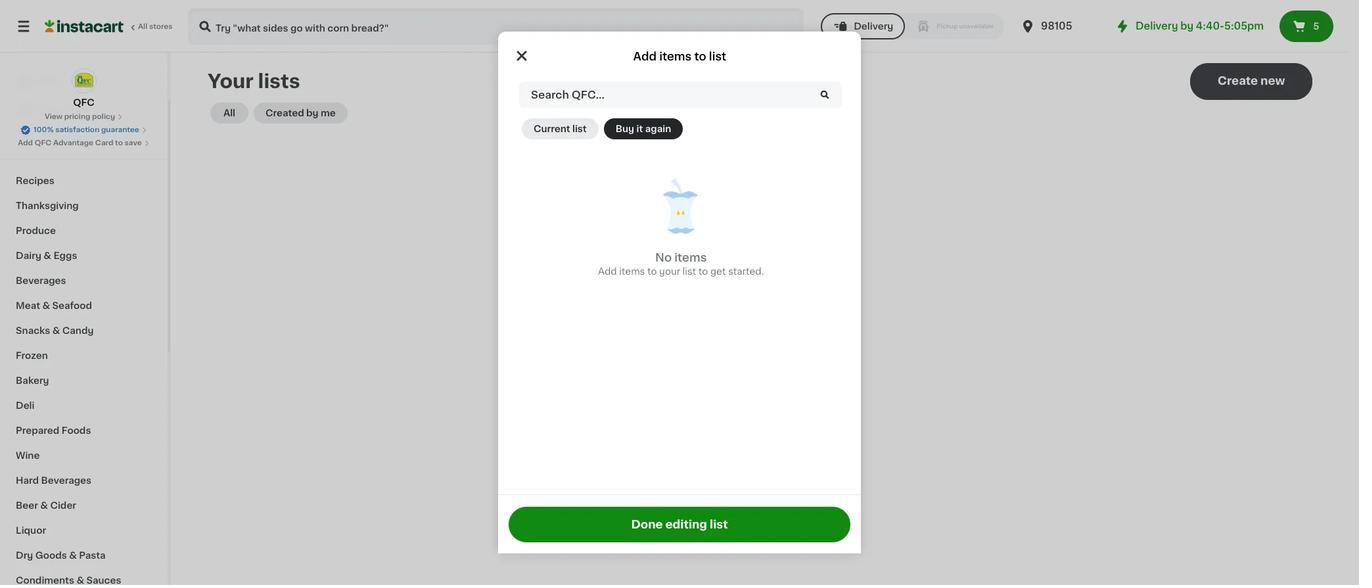 Task type: describe. For each thing, give the bounding box(es) containing it.
done
[[632, 519, 663, 530]]

prepared foods link
[[8, 418, 160, 443]]

lists link
[[8, 121, 160, 147]]

100% satisfaction guarantee
[[34, 126, 139, 133]]

frozen
[[16, 351, 48, 360]]

list inside button
[[573, 124, 587, 133]]

dairy & eggs
[[16, 251, 77, 260]]

& for meat
[[42, 301, 50, 310]]

qfc logo image
[[71, 68, 96, 93]]

98105
[[1042, 21, 1073, 31]]

& for beer
[[40, 501, 48, 510]]

prepared foods
[[16, 426, 91, 435]]

buy it again inside button
[[616, 124, 672, 133]]

all for all stores
[[138, 23, 147, 30]]

done editing list
[[632, 519, 728, 530]]

current list button
[[522, 118, 599, 139]]

bakery link
[[8, 368, 160, 393]]

frozen link
[[8, 343, 160, 368]]

0 vertical spatial buy it again
[[37, 103, 92, 112]]

lists for no
[[747, 273, 771, 283]]

your
[[208, 72, 254, 91]]

produce
[[16, 226, 56, 235]]

view pricing policy
[[45, 113, 115, 120]]

list_add_items dialog
[[498, 32, 861, 554]]

all button
[[210, 103, 249, 124]]

to left get
[[699, 268, 708, 277]]

view
[[45, 113, 63, 120]]

search
[[531, 89, 569, 100]]

snacks
[[16, 326, 50, 335]]

beverages link
[[8, 268, 160, 293]]

editing
[[666, 519, 708, 530]]

beverages inside hard beverages link
[[41, 476, 91, 485]]

search qfc... button
[[519, 82, 843, 108]]

goods
[[35, 551, 67, 560]]

98105 button
[[1021, 8, 1100, 45]]

meat & seafood
[[16, 301, 92, 310]]

it inside button
[[637, 124, 643, 133]]

snacks & candy link
[[8, 318, 160, 343]]

delivery by 4:40-5:05pm link
[[1115, 18, 1265, 34]]

delivery by 4:40-5:05pm
[[1136, 21, 1265, 31]]

seafood
[[52, 301, 92, 310]]

guarantee
[[101, 126, 139, 133]]

add for add qfc advantage card to save
[[18, 139, 33, 147]]

dry goods & pasta link
[[8, 543, 160, 568]]

dairy
[[16, 251, 41, 260]]

candy
[[62, 326, 94, 335]]

liquor
[[16, 526, 46, 535]]

thanksgiving
[[16, 201, 79, 210]]

delivery for delivery
[[854, 22, 894, 31]]

started.
[[729, 268, 764, 277]]

meat & seafood link
[[8, 293, 160, 318]]

created
[[266, 108, 304, 118]]

wine
[[16, 451, 40, 460]]

buy it again button
[[604, 118, 683, 139]]

liquor link
[[8, 518, 160, 543]]

recipes
[[16, 176, 54, 185]]

dry goods & pasta
[[16, 551, 106, 560]]

again inside buy it again button
[[646, 124, 672, 133]]

beer
[[16, 501, 38, 510]]

shop
[[37, 77, 61, 86]]

all for all
[[224, 108, 235, 118]]

delivery for delivery by 4:40-5:05pm
[[1136, 21, 1179, 31]]

deli link
[[8, 393, 160, 418]]

5:05pm
[[1225, 21, 1265, 31]]

pasta
[[79, 551, 106, 560]]

0 horizontal spatial qfc
[[35, 139, 51, 147]]

100%
[[34, 126, 54, 133]]

add items to list
[[634, 51, 727, 62]]

save
[[125, 139, 142, 147]]

beer & cider link
[[8, 493, 160, 518]]

snacks & candy
[[16, 326, 94, 335]]

no lists yet
[[728, 273, 793, 283]]

thanksgiving link
[[8, 193, 160, 218]]

shop link
[[8, 68, 160, 95]]

100% satisfaction guarantee button
[[20, 122, 147, 135]]



Task type: locate. For each thing, give the bounding box(es) containing it.
pricing
[[64, 113, 90, 120]]

bakery
[[16, 376, 49, 385]]

dry
[[16, 551, 33, 560]]

0 vertical spatial again
[[66, 103, 92, 112]]

buy it again link
[[8, 95, 160, 121]]

add for add items to list
[[634, 51, 657, 62]]

by for delivery
[[1181, 21, 1194, 31]]

service type group
[[821, 13, 1005, 39]]

instacart logo image
[[45, 18, 124, 34]]

items up your
[[675, 253, 707, 264]]

no up your
[[656, 253, 672, 264]]

&
[[44, 251, 51, 260], [42, 301, 50, 310], [52, 326, 60, 335], [40, 501, 48, 510], [69, 551, 77, 560]]

1 horizontal spatial buy it again
[[616, 124, 672, 133]]

1 vertical spatial again
[[646, 124, 672, 133]]

by for created
[[306, 108, 319, 118]]

create
[[1218, 76, 1259, 86]]

add up search qfc... button
[[634, 51, 657, 62]]

add qfc advantage card to save
[[18, 139, 142, 147]]

again
[[66, 103, 92, 112], [646, 124, 672, 133]]

2 vertical spatial items
[[620, 268, 645, 277]]

1 horizontal spatial by
[[1181, 21, 1194, 31]]

& for dairy
[[44, 251, 51, 260]]

0 vertical spatial items
[[660, 51, 692, 62]]

lists for your
[[258, 72, 300, 91]]

no for items
[[656, 253, 672, 264]]

list right current
[[573, 124, 587, 133]]

all
[[138, 23, 147, 30], [224, 108, 235, 118]]

add up the recipes
[[18, 139, 33, 147]]

0 horizontal spatial by
[[306, 108, 319, 118]]

1 vertical spatial beverages
[[41, 476, 91, 485]]

& left pasta
[[69, 551, 77, 560]]

& inside beer & cider link
[[40, 501, 48, 510]]

all stores
[[138, 23, 173, 30]]

lists
[[37, 130, 59, 139]]

qfc up view pricing policy "link"
[[73, 98, 95, 107]]

meat
[[16, 301, 40, 310]]

0 horizontal spatial it
[[58, 103, 64, 112]]

1 vertical spatial buy
[[616, 124, 635, 133]]

by inside button
[[306, 108, 319, 118]]

& inside meat & seafood link
[[42, 301, 50, 310]]

1 horizontal spatial add
[[598, 268, 617, 277]]

& inside dairy & eggs "link"
[[44, 251, 51, 260]]

& left candy
[[52, 326, 60, 335]]

all inside button
[[224, 108, 235, 118]]

deli
[[16, 401, 35, 410]]

add left your
[[598, 268, 617, 277]]

1 horizontal spatial no
[[728, 273, 745, 283]]

1 vertical spatial add
[[18, 139, 33, 147]]

it down search qfc... button
[[637, 124, 643, 133]]

cider
[[50, 501, 76, 510]]

1 vertical spatial by
[[306, 108, 319, 118]]

buy up view
[[37, 103, 55, 112]]

qfc...
[[572, 89, 605, 100]]

1 horizontal spatial delivery
[[1136, 21, 1179, 31]]

wine link
[[8, 443, 160, 468]]

by left me
[[306, 108, 319, 118]]

to left your
[[648, 268, 657, 277]]

qfc down lists
[[35, 139, 51, 147]]

& right beer
[[40, 501, 48, 510]]

create new button
[[1191, 63, 1313, 100]]

beverages up cider
[[41, 476, 91, 485]]

5 button
[[1280, 11, 1334, 42]]

no for lists
[[728, 273, 745, 283]]

buy it again up view
[[37, 103, 92, 112]]

& for snacks
[[52, 326, 60, 335]]

dairy & eggs link
[[8, 243, 160, 268]]

yet
[[774, 273, 793, 283]]

0 horizontal spatial buy it again
[[37, 103, 92, 112]]

0 vertical spatial it
[[58, 103, 64, 112]]

lists left yet
[[747, 273, 771, 283]]

list up search qfc... button
[[709, 51, 727, 62]]

4:40-
[[1197, 21, 1225, 31]]

create new
[[1218, 76, 1286, 86]]

delivery
[[1136, 21, 1179, 31], [854, 22, 894, 31]]

1 vertical spatial items
[[675, 253, 707, 264]]

1 vertical spatial qfc
[[35, 139, 51, 147]]

0 horizontal spatial buy
[[37, 103, 55, 112]]

& left eggs
[[44, 251, 51, 260]]

search qfc...
[[531, 89, 605, 100]]

foods
[[62, 426, 91, 435]]

& inside dry goods & pasta link
[[69, 551, 77, 560]]

beverages down dairy & eggs
[[16, 276, 66, 285]]

again inside buy it again link
[[66, 103, 92, 112]]

qfc link
[[71, 68, 96, 109]]

add qfc advantage card to save link
[[18, 138, 150, 149]]

beer & cider
[[16, 501, 76, 510]]

5
[[1314, 22, 1320, 31]]

0 vertical spatial add
[[634, 51, 657, 62]]

buy right current list
[[616, 124, 635, 133]]

by
[[1181, 21, 1194, 31], [306, 108, 319, 118]]

items left your
[[620, 268, 645, 277]]

1 vertical spatial it
[[637, 124, 643, 133]]

to up search qfc... button
[[695, 51, 707, 62]]

1 vertical spatial lists
[[747, 273, 771, 283]]

eggs
[[54, 251, 77, 260]]

again down search qfc... button
[[646, 124, 672, 133]]

0 horizontal spatial no
[[656, 253, 672, 264]]

beverages
[[16, 276, 66, 285], [41, 476, 91, 485]]

1 vertical spatial all
[[224, 108, 235, 118]]

None search field
[[188, 8, 804, 45]]

1 horizontal spatial lists
[[747, 273, 771, 283]]

hard
[[16, 476, 39, 485]]

new
[[1261, 76, 1286, 86]]

again up view pricing policy
[[66, 103, 92, 112]]

done editing list button
[[509, 507, 851, 542]]

0 horizontal spatial lists
[[258, 72, 300, 91]]

list right your
[[683, 268, 696, 277]]

0 horizontal spatial delivery
[[854, 22, 894, 31]]

all stores link
[[45, 8, 174, 45]]

by left 4:40-
[[1181, 21, 1194, 31]]

prepared
[[16, 426, 59, 435]]

delivery inside button
[[854, 22, 894, 31]]

beverages inside beverages link
[[16, 276, 66, 285]]

buy it again down search qfc... button
[[616, 124, 672, 133]]

list inside button
[[710, 519, 728, 530]]

all down your
[[224, 108, 235, 118]]

0 vertical spatial no
[[656, 253, 672, 264]]

card
[[95, 139, 113, 147]]

stores
[[149, 23, 173, 30]]

1 vertical spatial buy it again
[[616, 124, 672, 133]]

0 horizontal spatial again
[[66, 103, 92, 112]]

created by me button
[[254, 103, 348, 124]]

0 horizontal spatial add
[[18, 139, 33, 147]]

view pricing policy link
[[45, 112, 123, 122]]

0 vertical spatial all
[[138, 23, 147, 30]]

your
[[660, 268, 681, 277]]

hard beverages link
[[8, 468, 160, 493]]

2 horizontal spatial add
[[634, 51, 657, 62]]

no inside no items add items to your list to get started.
[[656, 253, 672, 264]]

to
[[695, 51, 707, 62], [115, 139, 123, 147], [648, 268, 657, 277], [699, 268, 708, 277]]

me
[[321, 108, 336, 118]]

satisfaction
[[55, 126, 99, 133]]

current list
[[534, 124, 587, 133]]

advantage
[[53, 139, 93, 147]]

1 vertical spatial no
[[728, 273, 745, 283]]

0 horizontal spatial all
[[138, 23, 147, 30]]

created by me
[[266, 108, 336, 118]]

lists
[[258, 72, 300, 91], [747, 273, 771, 283]]

list right editing
[[710, 519, 728, 530]]

no items add items to your list to get started.
[[598, 253, 764, 277]]

add inside no items add items to your list to get started.
[[598, 268, 617, 277]]

list
[[709, 51, 727, 62], [573, 124, 587, 133], [683, 268, 696, 277], [710, 519, 728, 530]]

hard beverages
[[16, 476, 91, 485]]

items for add
[[660, 51, 692, 62]]

0 vertical spatial qfc
[[73, 98, 95, 107]]

& right meat on the bottom
[[42, 301, 50, 310]]

2 vertical spatial add
[[598, 268, 617, 277]]

delivery button
[[821, 13, 906, 39]]

0 vertical spatial by
[[1181, 21, 1194, 31]]

1 horizontal spatial again
[[646, 124, 672, 133]]

all left stores
[[138, 23, 147, 30]]

get
[[711, 268, 726, 277]]

1 horizontal spatial it
[[637, 124, 643, 133]]

current
[[534, 124, 570, 133]]

list inside no items add items to your list to get started.
[[683, 268, 696, 277]]

all inside 'link'
[[138, 23, 147, 30]]

1 horizontal spatial buy
[[616, 124, 635, 133]]

it
[[58, 103, 64, 112], [637, 124, 643, 133]]

your lists
[[208, 72, 300, 91]]

items up search qfc... button
[[660, 51, 692, 62]]

buy inside button
[[616, 124, 635, 133]]

to down guarantee
[[115, 139, 123, 147]]

& inside snacks & candy link
[[52, 326, 60, 335]]

items for no
[[675, 253, 707, 264]]

no right get
[[728, 273, 745, 283]]

0 vertical spatial buy
[[37, 103, 55, 112]]

it up view
[[58, 103, 64, 112]]

lists up created at the left top of the page
[[258, 72, 300, 91]]

produce link
[[8, 218, 160, 243]]

0 vertical spatial beverages
[[16, 276, 66, 285]]

0 vertical spatial lists
[[258, 72, 300, 91]]

recipes link
[[8, 168, 160, 193]]

1 horizontal spatial qfc
[[73, 98, 95, 107]]

1 horizontal spatial all
[[224, 108, 235, 118]]



Task type: vqa. For each thing, say whether or not it's contained in the screenshot.
the Beverages
yes



